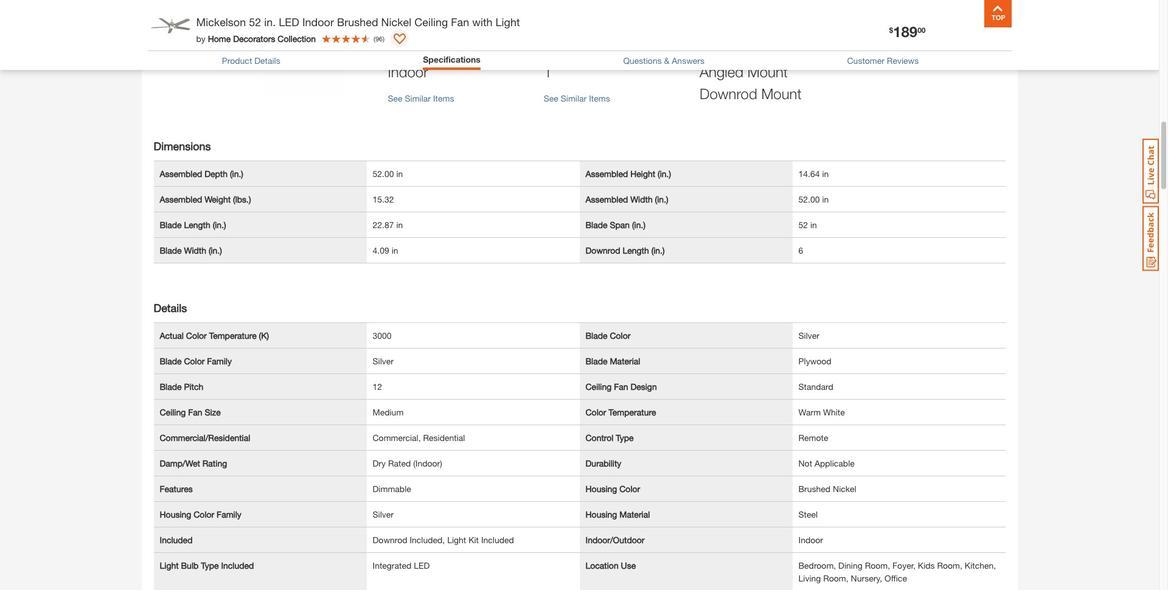 Task type: describe. For each thing, give the bounding box(es) containing it.
silver for housing material
[[373, 509, 394, 520]]

see for 1
[[544, 93, 559, 103]]

(
[[374, 34, 375, 42]]

1 horizontal spatial fan
[[451, 15, 469, 29]]

0 horizontal spatial 52.00 in
[[373, 168, 403, 179]]

color for housing color family
[[194, 509, 214, 520]]

white
[[823, 407, 845, 417]]

blade for blade material
[[586, 356, 608, 366]]

kit
[[469, 535, 479, 545]]

0 vertical spatial light
[[496, 15, 520, 29]]

(in.) for assembled height (in.)
[[658, 168, 671, 179]]

color for actual color temperature (k)
[[186, 330, 207, 341]]

downrod for downrod included, light kit included
[[373, 535, 407, 545]]

questions
[[623, 55, 662, 66]]

light bulb type included
[[160, 560, 254, 571]]

22.87
[[373, 220, 394, 230]]

see similar items for 1
[[544, 93, 610, 103]]

of
[[589, 39, 599, 53]]

(lbs.)
[[233, 194, 251, 204]]

by
[[196, 33, 206, 44]]

blade for blade color family
[[160, 356, 182, 366]]

brushed nickel
[[799, 484, 857, 494]]

0 vertical spatial brushed
[[337, 15, 378, 29]]

downrod inside the angled mount downrod mount
[[700, 85, 758, 102]]

downrod included, light kit included
[[373, 535, 514, 545]]

housing for housing material
[[586, 509, 617, 520]]

items for 1
[[589, 93, 610, 103]]

length for downrod
[[623, 245, 649, 255]]

color for housing color
[[620, 484, 640, 494]]

downrod for downrod length (in.)
[[586, 245, 621, 255]]

damp/wet rating
[[160, 458, 227, 468]]

0 horizontal spatial nickel
[[381, 15, 412, 29]]

actual
[[160, 330, 184, 341]]

00
[[918, 25, 926, 34]]

blade width (in.)
[[160, 245, 222, 255]]

angled
[[700, 63, 744, 80]]

width for blade
[[184, 245, 206, 255]]

0 horizontal spatial indoor
[[302, 15, 334, 29]]

0 horizontal spatial included
[[160, 535, 193, 545]]

blade for blade pitch
[[160, 381, 182, 392]]

6
[[799, 245, 804, 255]]

96
[[375, 34, 383, 42]]

number of lights
[[544, 39, 634, 53]]

mounting
[[700, 39, 749, 53]]

integrated led
[[373, 560, 430, 571]]

residential
[[423, 433, 465, 443]]

rated
[[388, 458, 411, 468]]

product details
[[222, 55, 280, 66]]

ceiling fan design
[[586, 381, 657, 392]]

mickelson 52 in. led indoor brushed nickel ceiling fan with light
[[196, 15, 520, 29]]

0 vertical spatial 52.00
[[373, 168, 394, 179]]

ceiling for ceiling fan size
[[160, 407, 186, 417]]

&
[[664, 55, 670, 66]]

assembled for assembled weight (lbs.)
[[160, 194, 202, 204]]

kids
[[918, 560, 935, 571]]

family for blade color family
[[207, 356, 232, 366]]

(k)
[[259, 330, 269, 341]]

in.
[[264, 15, 276, 29]]

1 vertical spatial indoor
[[388, 63, 428, 80]]

commercial/residential
[[160, 433, 250, 443]]

$ 189 00
[[889, 23, 926, 40]]

14.64 in
[[799, 168, 829, 179]]

durability
[[586, 458, 622, 468]]

commercial,
[[373, 433, 421, 443]]

span
[[610, 220, 630, 230]]

dimensions
[[154, 139, 211, 153]]

reviews
[[887, 55, 919, 66]]

size
[[205, 407, 221, 417]]

length for blade
[[184, 220, 210, 230]]

fan for ceiling fan size
[[188, 407, 202, 417]]

15.32
[[373, 194, 394, 204]]

1 horizontal spatial room,
[[865, 560, 891, 571]]

189
[[893, 23, 918, 40]]

1
[[544, 63, 552, 80]]

assembled height (in.)
[[586, 168, 671, 179]]

rating
[[203, 458, 227, 468]]

see for indoor
[[388, 93, 403, 103]]

1 vertical spatial temperature
[[609, 407, 656, 417]]

assembled weight (lbs.)
[[160, 194, 251, 204]]

housing for housing color family
[[160, 509, 191, 520]]

nursery,
[[851, 573, 883, 584]]

number
[[544, 39, 586, 53]]

remote
[[799, 433, 829, 443]]

bedroom,
[[799, 560, 836, 571]]

depth
[[205, 168, 228, 179]]

downrod length (in.)
[[586, 245, 665, 255]]

assembled for assembled height (in.)
[[586, 168, 628, 179]]

(in.) for assembled depth (in.)
[[230, 168, 243, 179]]

collection
[[278, 33, 316, 44]]

feedback link image
[[1143, 206, 1159, 271]]

(in.) for blade span (in.)
[[632, 220, 646, 230]]

1 vertical spatial 52.00
[[799, 194, 820, 204]]

12
[[373, 381, 382, 392]]

2 vertical spatial type
[[201, 560, 219, 571]]

assembled depth (in.)
[[160, 168, 243, 179]]

2 horizontal spatial room,
[[938, 560, 963, 571]]

dimmable
[[373, 484, 411, 494]]

1 horizontal spatial included
[[221, 560, 254, 571]]

dining
[[839, 560, 863, 571]]

product image image
[[151, 6, 190, 46]]

customer
[[847, 55, 885, 66]]

design
[[631, 381, 657, 392]]

blade pitch
[[160, 381, 203, 392]]

live chat image
[[1143, 139, 1159, 204]]

location
[[586, 560, 619, 571]]

1 horizontal spatial indoor/outdoor
[[586, 535, 645, 545]]

control
[[586, 433, 614, 443]]

1 horizontal spatial light
[[447, 535, 466, 545]]

(in.) for blade width (in.)
[[209, 245, 222, 255]]

customer reviews
[[847, 55, 919, 66]]

included,
[[410, 535, 445, 545]]

52 in
[[799, 220, 817, 230]]

color up control
[[586, 407, 606, 417]]

steel
[[799, 509, 818, 520]]

assembled width (in.)
[[586, 194, 669, 204]]

3000
[[373, 330, 392, 341]]

family for housing color family
[[217, 509, 242, 520]]

housing color family
[[160, 509, 242, 520]]

0 vertical spatial silver
[[799, 330, 820, 341]]

(in.) for assembled width (in.)
[[655, 194, 669, 204]]

dry
[[373, 458, 386, 468]]

1 vertical spatial 52.00 in
[[799, 194, 829, 204]]

0 horizontal spatial light
[[160, 560, 179, 571]]

questions & answers
[[623, 55, 705, 66]]

foyer,
[[893, 560, 916, 571]]

0 vertical spatial 52
[[249, 15, 261, 29]]

color for blade color family
[[184, 356, 205, 366]]

with
[[472, 15, 493, 29]]

assembled for assembled depth (in.)
[[160, 168, 202, 179]]

applicable
[[815, 458, 855, 468]]

standard
[[799, 381, 834, 392]]

see similar items for indoor
[[388, 93, 454, 103]]

0 horizontal spatial room,
[[824, 573, 849, 584]]

plywood
[[799, 356, 832, 366]]

14.64
[[799, 168, 820, 179]]



Task type: vqa. For each thing, say whether or not it's contained in the screenshot.


Task type: locate. For each thing, give the bounding box(es) containing it.
2 horizontal spatial ceiling
[[586, 381, 612, 392]]

blade material
[[586, 356, 641, 366]]

integrated
[[373, 560, 412, 571]]

4.09 in
[[373, 245, 398, 255]]

1 vertical spatial 52
[[799, 220, 808, 230]]

52.00
[[373, 168, 394, 179], [799, 194, 820, 204]]

1 vertical spatial width
[[184, 245, 206, 255]]

0 vertical spatial led
[[279, 15, 299, 29]]

(in.) right span
[[632, 220, 646, 230]]

type for mounting type
[[752, 39, 777, 53]]

(in.) right depth on the left
[[230, 168, 243, 179]]

similar down the specifications
[[405, 93, 431, 103]]

2 horizontal spatial light
[[496, 15, 520, 29]]

assembled up blade length (in.) at left top
[[160, 194, 202, 204]]

light
[[496, 15, 520, 29], [447, 535, 466, 545], [160, 560, 179, 571]]

1 vertical spatial material
[[620, 509, 650, 520]]

fan for ceiling fan design
[[614, 381, 628, 392]]

height
[[631, 168, 656, 179]]

52.00 down 14.64
[[799, 194, 820, 204]]

2 horizontal spatial fan
[[614, 381, 628, 392]]

0 horizontal spatial items
[[433, 93, 454, 103]]

see similar items down the specifications
[[388, 93, 454, 103]]

silver up plywood
[[799, 330, 820, 341]]

1 horizontal spatial led
[[414, 560, 430, 571]]

52.00 in
[[373, 168, 403, 179], [799, 194, 829, 204]]

brushed up (
[[337, 15, 378, 29]]

1 horizontal spatial ceiling
[[415, 15, 448, 29]]

housing down the durability
[[586, 484, 617, 494]]

product image
[[166, 0, 345, 96]]

1 horizontal spatial 52.00
[[799, 194, 820, 204]]

led down included,
[[414, 560, 430, 571]]

ceiling fan size
[[160, 407, 221, 417]]

0 vertical spatial material
[[610, 356, 641, 366]]

width down "height"
[[631, 194, 653, 204]]

0 horizontal spatial details
[[154, 301, 187, 315]]

52
[[249, 15, 261, 29], [799, 220, 808, 230]]

living
[[799, 573, 821, 584]]

0 vertical spatial 52.00 in
[[373, 168, 403, 179]]

0 horizontal spatial 52
[[249, 15, 261, 29]]

angled mount downrod mount
[[700, 63, 802, 102]]

(in.)
[[230, 168, 243, 179], [658, 168, 671, 179], [655, 194, 669, 204], [213, 220, 226, 230], [632, 220, 646, 230], [209, 245, 222, 255], [652, 245, 665, 255]]

assembled up blade span (in.)
[[586, 194, 628, 204]]

0 horizontal spatial temperature
[[209, 330, 257, 341]]

see down the display icon
[[388, 93, 403, 103]]

1 horizontal spatial length
[[623, 245, 649, 255]]

1 similar from the left
[[405, 93, 431, 103]]

room, down dining
[[824, 573, 849, 584]]

housing color
[[586, 484, 640, 494]]

0 vertical spatial downrod
[[700, 85, 758, 102]]

(in.) down blade length (in.) at left top
[[209, 245, 222, 255]]

0 horizontal spatial ceiling
[[160, 407, 186, 417]]

1 horizontal spatial 52
[[799, 220, 808, 230]]

length
[[184, 220, 210, 230], [623, 245, 649, 255]]

2 similar from the left
[[561, 93, 587, 103]]

1 vertical spatial family
[[217, 509, 242, 520]]

blade color
[[586, 330, 631, 341]]

blade down blade color
[[586, 356, 608, 366]]

1 horizontal spatial downrod
[[586, 245, 621, 255]]

(in.) down "weight"
[[213, 220, 226, 230]]

room, right kids
[[938, 560, 963, 571]]

nickel down the applicable
[[833, 484, 857, 494]]

(in.) for downrod length (in.)
[[652, 245, 665, 255]]

1 vertical spatial light
[[447, 535, 466, 545]]

type for control type
[[616, 433, 634, 443]]

0 vertical spatial nickel
[[381, 15, 412, 29]]

see
[[388, 93, 403, 103], [544, 93, 559, 103]]

2 vertical spatial silver
[[373, 509, 394, 520]]

kitchen,
[[965, 560, 996, 571]]

0 vertical spatial ceiling
[[415, 15, 448, 29]]

1 vertical spatial brushed
[[799, 484, 831, 494]]

blade span (in.)
[[586, 220, 646, 230]]

answers
[[672, 55, 705, 66]]

color for blade color
[[610, 330, 631, 341]]

color up the "housing material"
[[620, 484, 640, 494]]

)
[[383, 34, 385, 42]]

included up bulb
[[160, 535, 193, 545]]

color up pitch
[[184, 356, 205, 366]]

downrod up integrated
[[373, 535, 407, 545]]

display image
[[394, 33, 406, 46]]

color up "light bulb type included"
[[194, 509, 214, 520]]

downrod down blade span (in.)
[[586, 245, 621, 255]]

(in.) right "height"
[[658, 168, 671, 179]]

fan left 'design' on the right
[[614, 381, 628, 392]]

blade left span
[[586, 220, 608, 230]]

0 vertical spatial family
[[207, 356, 232, 366]]

1 horizontal spatial indoor
[[388, 63, 428, 80]]

temperature left (k)
[[209, 330, 257, 341]]

0 vertical spatial temperature
[[209, 330, 257, 341]]

weight
[[205, 194, 231, 204]]

indoor down the steel
[[799, 535, 823, 545]]

family down rating
[[217, 509, 242, 520]]

ceiling down blade material on the bottom right of the page
[[586, 381, 612, 392]]

2 vertical spatial fan
[[188, 407, 202, 417]]

0 vertical spatial type
[[752, 39, 777, 53]]

ceiling up the specifications
[[415, 15, 448, 29]]

1 horizontal spatial similar
[[561, 93, 587, 103]]

1 vertical spatial led
[[414, 560, 430, 571]]

location use
[[586, 560, 636, 571]]

type
[[752, 39, 777, 53], [616, 433, 634, 443], [201, 560, 219, 571]]

indoor/outdoor up the specifications
[[388, 39, 469, 53]]

warm white
[[799, 407, 845, 417]]

material for housing material
[[620, 509, 650, 520]]

bedroom, dining room, foyer, kids room, kitchen, living room, nursery, office
[[799, 560, 996, 584]]

0 vertical spatial width
[[631, 194, 653, 204]]

not applicable
[[799, 458, 855, 468]]

(in.) down assembled width (in.)
[[652, 245, 665, 255]]

housing down housing color
[[586, 509, 617, 520]]

in
[[396, 168, 403, 179], [822, 168, 829, 179], [822, 194, 829, 204], [396, 220, 403, 230], [811, 220, 817, 230], [392, 245, 398, 255]]

housing for housing color
[[586, 484, 617, 494]]

2 vertical spatial ceiling
[[160, 407, 186, 417]]

ceiling for ceiling fan design
[[586, 381, 612, 392]]

1 horizontal spatial items
[[589, 93, 610, 103]]

1 horizontal spatial see similar items
[[544, 93, 610, 103]]

fan
[[451, 15, 469, 29], [614, 381, 628, 392], [188, 407, 202, 417]]

included
[[160, 535, 193, 545], [481, 535, 514, 545], [221, 560, 254, 571]]

1 vertical spatial mount
[[762, 85, 802, 102]]

assembled
[[160, 168, 202, 179], [586, 168, 628, 179], [160, 194, 202, 204], [586, 194, 628, 204]]

1 horizontal spatial width
[[631, 194, 653, 204]]

features
[[160, 484, 193, 494]]

1 see similar items from the left
[[388, 93, 454, 103]]

similar down number
[[561, 93, 587, 103]]

1 items from the left
[[433, 93, 454, 103]]

room, up nursery,
[[865, 560, 891, 571]]

included right bulb
[[221, 560, 254, 571]]

2 horizontal spatial indoor
[[799, 535, 823, 545]]

temperature down ceiling fan design
[[609, 407, 656, 417]]

$
[[889, 25, 893, 34]]

blade up blade material on the bottom right of the page
[[586, 330, 608, 341]]

by home decorators collection
[[196, 33, 316, 44]]

specifications button
[[423, 54, 481, 67], [423, 54, 481, 65]]

2 vertical spatial light
[[160, 560, 179, 571]]

1 horizontal spatial brushed
[[799, 484, 831, 494]]

(in.) for blade length (in.)
[[213, 220, 226, 230]]

1 horizontal spatial nickel
[[833, 484, 857, 494]]

52 left the in.
[[249, 15, 261, 29]]

led up collection
[[279, 15, 299, 29]]

medium
[[373, 407, 404, 417]]

not
[[799, 458, 813, 468]]

1 vertical spatial nickel
[[833, 484, 857, 494]]

length up blade width (in.)
[[184, 220, 210, 230]]

(in.) down "height"
[[655, 194, 669, 204]]

1 vertical spatial silver
[[373, 356, 394, 366]]

blade color family
[[160, 356, 232, 366]]

material up ceiling fan design
[[610, 356, 641, 366]]

indoor down the display icon
[[388, 63, 428, 80]]

silver
[[799, 330, 820, 341], [373, 356, 394, 366], [373, 509, 394, 520]]

1 vertical spatial details
[[154, 301, 187, 315]]

items down of
[[589, 93, 610, 103]]

details up actual
[[154, 301, 187, 315]]

assembled up assembled width (in.)
[[586, 168, 628, 179]]

bulb
[[181, 560, 199, 571]]

2 vertical spatial downrod
[[373, 535, 407, 545]]

indoor up collection
[[302, 15, 334, 29]]

0 horizontal spatial fan
[[188, 407, 202, 417]]

1 horizontal spatial details
[[255, 55, 280, 66]]

blade down blade length (in.) at left top
[[160, 245, 182, 255]]

ceiling down blade pitch
[[160, 407, 186, 417]]

silver down dimmable
[[373, 509, 394, 520]]

blade for blade width (in.)
[[160, 245, 182, 255]]

0 horizontal spatial 52.00
[[373, 168, 394, 179]]

assembled for assembled width (in.)
[[586, 194, 628, 204]]

1 horizontal spatial type
[[616, 433, 634, 443]]

color up blade material on the bottom right of the page
[[610, 330, 631, 341]]

2 horizontal spatial included
[[481, 535, 514, 545]]

width down blade length (in.) at left top
[[184, 245, 206, 255]]

decorators
[[233, 33, 275, 44]]

width for assembled
[[631, 194, 653, 204]]

0 horizontal spatial length
[[184, 220, 210, 230]]

type right bulb
[[201, 560, 219, 571]]

nickel
[[381, 15, 412, 29], [833, 484, 857, 494]]

0 horizontal spatial width
[[184, 245, 206, 255]]

customer reviews button
[[847, 55, 919, 66], [847, 55, 919, 66]]

room,
[[865, 560, 891, 571], [938, 560, 963, 571], [824, 573, 849, 584]]

dry rated (indoor)
[[373, 458, 442, 468]]

blade length (in.)
[[160, 220, 226, 230]]

mickelson
[[196, 15, 246, 29]]

1 vertical spatial length
[[623, 245, 649, 255]]

assembled down the dimensions
[[160, 168, 202, 179]]

blade for blade length (in.)
[[160, 220, 182, 230]]

52 up 6 at the right top of the page
[[799, 220, 808, 230]]

0 horizontal spatial indoor/outdoor
[[388, 39, 469, 53]]

brushed
[[337, 15, 378, 29], [799, 484, 831, 494]]

1 see from the left
[[388, 93, 403, 103]]

0 vertical spatial indoor/outdoor
[[388, 39, 469, 53]]

1 horizontal spatial 52.00 in
[[799, 194, 829, 204]]

color right actual
[[186, 330, 207, 341]]

items for indoor
[[433, 93, 454, 103]]

2 horizontal spatial type
[[752, 39, 777, 53]]

similar for 1
[[561, 93, 587, 103]]

2 vertical spatial indoor
[[799, 535, 823, 545]]

silver for blade material
[[373, 356, 394, 366]]

0 horizontal spatial led
[[279, 15, 299, 29]]

downrod down angled
[[700, 85, 758, 102]]

type up the angled mount downrod mount
[[752, 39, 777, 53]]

housing down features
[[160, 509, 191, 520]]

top button
[[984, 0, 1012, 27]]

0 horizontal spatial see
[[388, 93, 403, 103]]

nickel up the display icon
[[381, 15, 412, 29]]

0 vertical spatial length
[[184, 220, 210, 230]]

1 horizontal spatial temperature
[[609, 407, 656, 417]]

indoor/outdoor
[[388, 39, 469, 53], [586, 535, 645, 545]]

control type
[[586, 433, 634, 443]]

1 vertical spatial downrod
[[586, 245, 621, 255]]

0 vertical spatial details
[[255, 55, 280, 66]]

office
[[885, 573, 907, 584]]

1 vertical spatial ceiling
[[586, 381, 612, 392]]

actual color temperature (k)
[[160, 330, 269, 341]]

2 see from the left
[[544, 93, 559, 103]]

type right control
[[616, 433, 634, 443]]

0 horizontal spatial similar
[[405, 93, 431, 103]]

4.09
[[373, 245, 389, 255]]

see similar items down "1"
[[544, 93, 610, 103]]

2 horizontal spatial downrod
[[700, 85, 758, 102]]

52.00 in down 14.64 in
[[799, 194, 829, 204]]

fan left size
[[188, 407, 202, 417]]

fan left the with
[[451, 15, 469, 29]]

0 vertical spatial fan
[[451, 15, 469, 29]]

blade for blade color
[[586, 330, 608, 341]]

family down actual color temperature (k)
[[207, 356, 232, 366]]

blade down actual
[[160, 356, 182, 366]]

light left kit
[[447, 535, 466, 545]]

similar
[[405, 93, 431, 103], [561, 93, 587, 103]]

items down the specifications
[[433, 93, 454, 103]]

use
[[621, 560, 636, 571]]

blade up blade width (in.)
[[160, 220, 182, 230]]

color
[[186, 330, 207, 341], [610, 330, 631, 341], [184, 356, 205, 366], [586, 407, 606, 417], [620, 484, 640, 494], [194, 509, 214, 520]]

warm
[[799, 407, 821, 417]]

0 horizontal spatial see similar items
[[388, 93, 454, 103]]

1 vertical spatial indoor/outdoor
[[586, 535, 645, 545]]

mount
[[748, 63, 788, 80], [762, 85, 802, 102]]

52.00 up 15.32
[[373, 168, 394, 179]]

see down "1"
[[544, 93, 559, 103]]

housing
[[586, 484, 617, 494], [160, 509, 191, 520], [586, 509, 617, 520]]

pitch
[[184, 381, 203, 392]]

2 items from the left
[[589, 93, 610, 103]]

details down by home decorators collection
[[255, 55, 280, 66]]

1 horizontal spatial see
[[544, 93, 559, 103]]

0 horizontal spatial type
[[201, 560, 219, 571]]

material for blade material
[[610, 356, 641, 366]]

specifications
[[423, 54, 481, 65]]

similar for indoor
[[405, 93, 431, 103]]

light left bulb
[[160, 560, 179, 571]]

light right the with
[[496, 15, 520, 29]]

silver down the 3000
[[373, 356, 394, 366]]

blade for blade span (in.)
[[586, 220, 608, 230]]

material down housing color
[[620, 509, 650, 520]]

2 see similar items from the left
[[544, 93, 610, 103]]

brushed up the steel
[[799, 484, 831, 494]]

0 horizontal spatial brushed
[[337, 15, 378, 29]]

1 vertical spatial type
[[616, 433, 634, 443]]

0 vertical spatial mount
[[748, 63, 788, 80]]

damp/wet
[[160, 458, 200, 468]]

length down span
[[623, 245, 649, 255]]

indoor/outdoor down the "housing material"
[[586, 535, 645, 545]]

blade left pitch
[[160, 381, 182, 392]]

mounting type
[[700, 39, 777, 53]]

52.00 in up 15.32
[[373, 168, 403, 179]]

indoor
[[302, 15, 334, 29], [388, 63, 428, 80], [799, 535, 823, 545]]

included right kit
[[481, 535, 514, 545]]

product
[[222, 55, 252, 66]]



